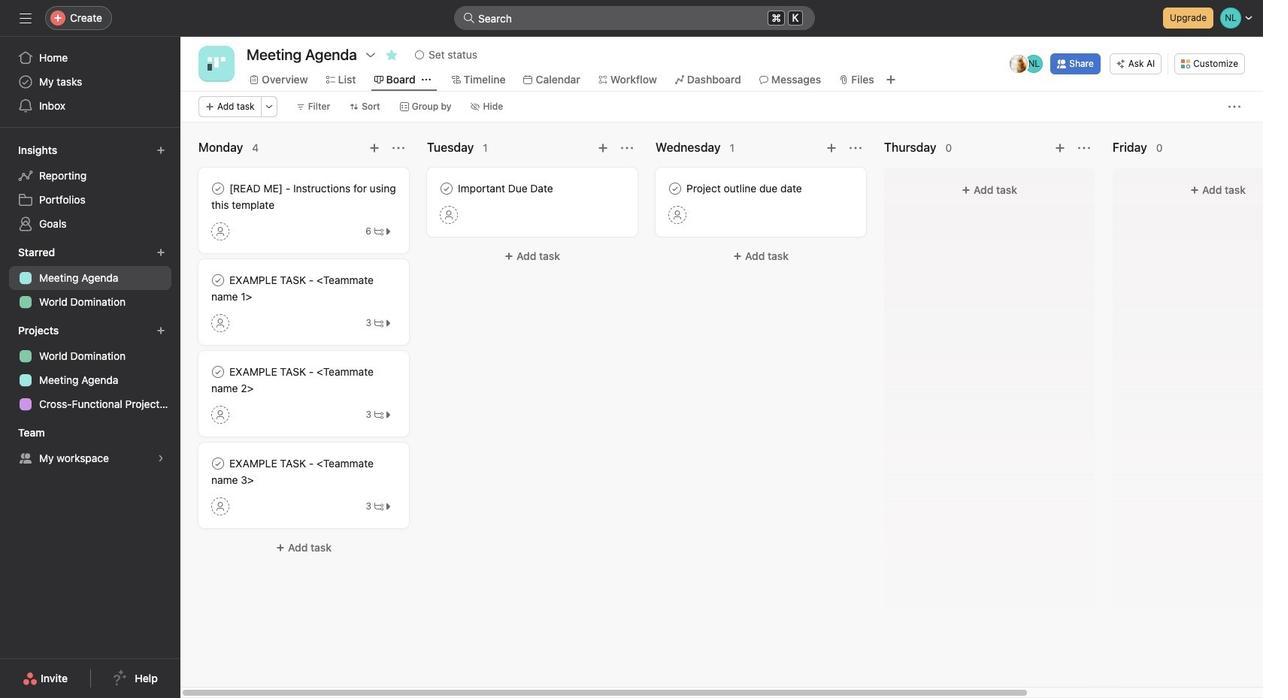 Task type: describe. For each thing, give the bounding box(es) containing it.
more section actions image for add task icon
[[393, 142, 405, 154]]

add task image
[[369, 142, 381, 154]]

1 mark complete checkbox from the top
[[209, 272, 227, 290]]

teams element
[[0, 420, 181, 474]]

add items to starred image
[[156, 248, 165, 257]]

more section actions image for first add task image from right
[[1079, 142, 1091, 154]]

more section actions image for 1st add task image from the left
[[621, 142, 633, 154]]

show options image
[[365, 49, 377, 61]]

starred element
[[0, 239, 181, 317]]

Search tasks, projects, and more text field
[[454, 6, 815, 30]]

add tab image
[[885, 74, 897, 86]]

2 mark complete checkbox from the top
[[209, 363, 227, 381]]

more section actions image for 2nd add task image from right
[[850, 142, 862, 154]]

see details, my workspace image
[[156, 454, 165, 463]]



Task type: vqa. For each thing, say whether or not it's contained in the screenshot.
filter projects image
no



Task type: locate. For each thing, give the bounding box(es) containing it.
more actions image
[[265, 102, 274, 111]]

1 add task image from the left
[[597, 142, 609, 154]]

1 more section actions image from the left
[[393, 142, 405, 154]]

None field
[[454, 6, 815, 30]]

tab actions image
[[422, 75, 431, 84]]

remove from starred image
[[386, 49, 398, 61]]

2 more section actions image from the left
[[621, 142, 633, 154]]

board image
[[208, 55, 226, 73]]

3 more section actions image from the left
[[850, 142, 862, 154]]

Mark complete checkbox
[[209, 180, 227, 198], [438, 180, 456, 198], [666, 180, 685, 198], [209, 455, 227, 473]]

3 add task image from the left
[[1055, 142, 1067, 154]]

hide sidebar image
[[20, 12, 32, 24]]

projects element
[[0, 317, 181, 420]]

Mark complete checkbox
[[209, 272, 227, 290], [209, 363, 227, 381]]

insights element
[[0, 137, 181, 239]]

0 horizontal spatial add task image
[[597, 142, 609, 154]]

1 vertical spatial mark complete checkbox
[[209, 363, 227, 381]]

mark complete image
[[666, 180, 685, 198]]

4 more section actions image from the left
[[1079, 142, 1091, 154]]

more section actions image
[[393, 142, 405, 154], [621, 142, 633, 154], [850, 142, 862, 154], [1079, 142, 1091, 154]]

mark complete image
[[209, 180, 227, 198], [438, 180, 456, 198], [209, 272, 227, 290], [209, 363, 227, 381], [209, 455, 227, 473]]

2 horizontal spatial add task image
[[1055, 142, 1067, 154]]

new insights image
[[156, 146, 165, 155]]

add task image
[[597, 142, 609, 154], [826, 142, 838, 154], [1055, 142, 1067, 154]]

1 horizontal spatial add task image
[[826, 142, 838, 154]]

0 vertical spatial mark complete checkbox
[[209, 272, 227, 290]]

prominent image
[[463, 12, 475, 24]]

2 add task image from the left
[[826, 142, 838, 154]]

global element
[[0, 37, 181, 127]]

more actions image
[[1229, 101, 1241, 113]]

new project or portfolio image
[[156, 326, 165, 336]]



